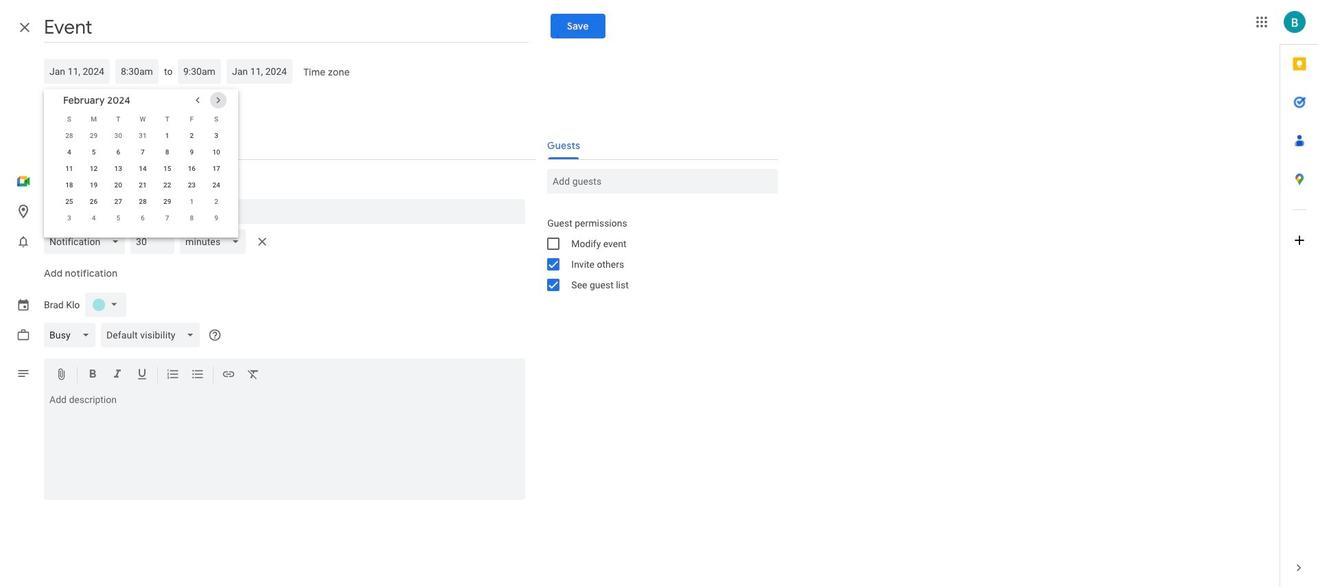 Task type: describe. For each thing, give the bounding box(es) containing it.
Start date text field
[[49, 59, 104, 84]]

7 row from the top
[[57, 210, 229, 227]]

25 element
[[61, 194, 77, 210]]

2 element
[[184, 128, 200, 144]]

march 7 element
[[159, 210, 176, 227]]

Description text field
[[44, 394, 525, 497]]

21 element
[[135, 177, 151, 194]]

11 element
[[61, 161, 77, 177]]

9 element
[[184, 144, 200, 161]]

bulleted list image
[[191, 367, 205, 383]]

Start time text field
[[121, 59, 153, 84]]

23 element
[[184, 177, 200, 194]]

16 element
[[184, 161, 200, 177]]

1 element
[[159, 128, 176, 144]]

march 5 element
[[110, 210, 126, 227]]

8 element
[[159, 144, 176, 161]]

26 element
[[86, 194, 102, 210]]

march 1 element
[[184, 194, 200, 210]]

march 4 element
[[86, 210, 102, 227]]

january 31 element
[[135, 128, 151, 144]]

january 30 element
[[110, 128, 126, 144]]

4 row from the top
[[57, 161, 229, 177]]

bold image
[[86, 367, 100, 383]]

january 28 element
[[61, 128, 77, 144]]

14 element
[[135, 161, 151, 177]]

15 element
[[159, 161, 176, 177]]

29 element
[[159, 194, 176, 210]]

End date text field
[[232, 59, 287, 84]]

Location text field
[[49, 199, 520, 224]]

18 element
[[61, 177, 77, 194]]

19 element
[[86, 177, 102, 194]]

5 row from the top
[[57, 177, 229, 194]]

6 element
[[110, 144, 126, 161]]

italic image
[[111, 367, 124, 383]]

3 row from the top
[[57, 144, 229, 161]]

1 row from the top
[[57, 111, 229, 128]]

30 minutes before element
[[44, 227, 273, 257]]

6 row from the top
[[57, 194, 229, 210]]



Task type: vqa. For each thing, say whether or not it's contained in the screenshot.
Calendar
no



Task type: locate. For each thing, give the bounding box(es) containing it.
28 element
[[135, 194, 151, 210]]

13 element
[[110, 161, 126, 177]]

february 2024 grid
[[57, 111, 229, 227]]

march 9 element
[[208, 210, 225, 227]]

17 element
[[208, 161, 225, 177]]

march 3 element
[[61, 210, 77, 227]]

group
[[536, 213, 778, 295]]

march 8 element
[[184, 210, 200, 227]]

remove formatting image
[[246, 367, 260, 383]]

None field
[[44, 229, 131, 254], [180, 229, 251, 254], [44, 323, 101, 347], [101, 323, 206, 347], [44, 229, 131, 254], [180, 229, 251, 254], [44, 323, 101, 347], [101, 323, 206, 347]]

march 2 element
[[208, 194, 225, 210]]

formatting options toolbar
[[44, 358, 525, 391]]

4 element
[[61, 144, 77, 161]]

22 element
[[159, 177, 176, 194]]

10 element
[[208, 144, 225, 161]]

underline image
[[135, 367, 149, 383]]

20 element
[[110, 177, 126, 194]]

7 element
[[135, 144, 151, 161]]

3 element
[[208, 128, 225, 144]]

march 6 element
[[135, 210, 151, 227]]

Title text field
[[44, 12, 529, 43]]

row
[[57, 111, 229, 128], [57, 128, 229, 144], [57, 144, 229, 161], [57, 161, 229, 177], [57, 177, 229, 194], [57, 194, 229, 210], [57, 210, 229, 227]]

24 element
[[208, 177, 225, 194]]

row group
[[57, 128, 229, 227]]

27 element
[[110, 194, 126, 210]]

Minutes in advance for notification number field
[[136, 229, 169, 254]]

tab list
[[1280, 45, 1318, 549]]

12 element
[[86, 161, 102, 177]]

End time text field
[[184, 59, 216, 84]]

january 29 element
[[86, 128, 102, 144]]

5 element
[[86, 144, 102, 161]]

2 row from the top
[[57, 128, 229, 144]]

insert link image
[[222, 367, 235, 383]]

Guests text field
[[553, 169, 773, 194]]

numbered list image
[[166, 367, 180, 383]]



